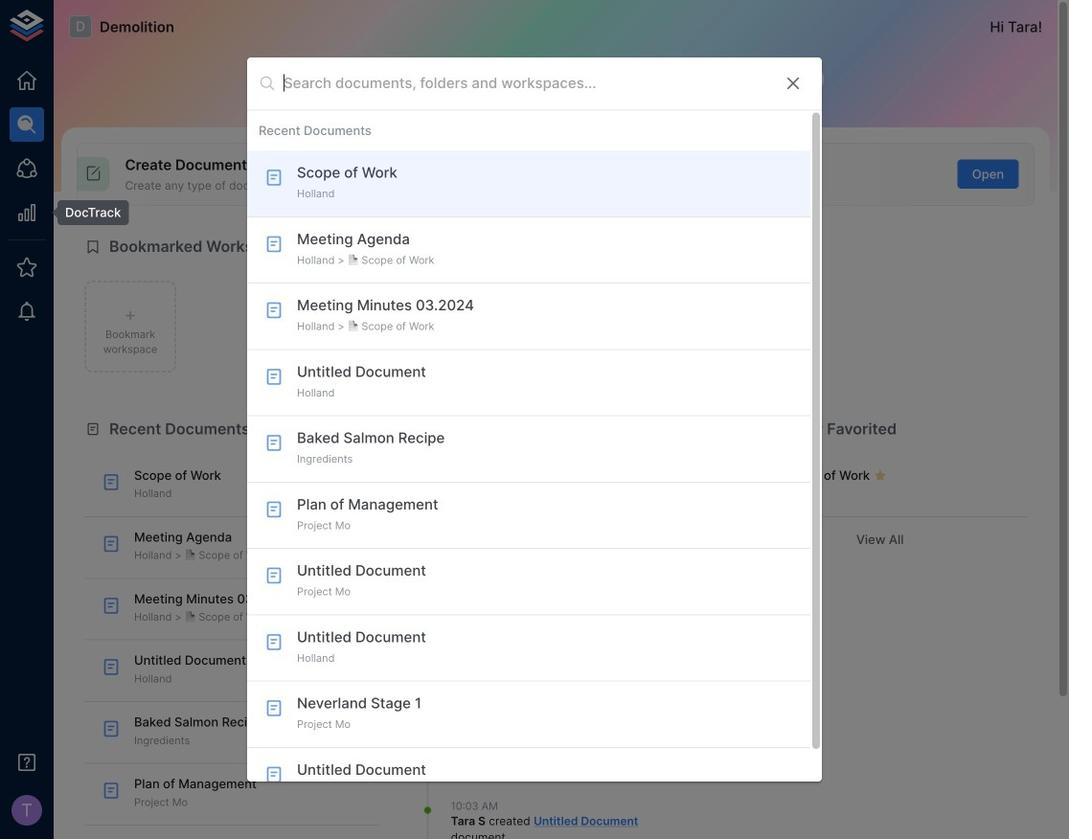 Task type: vqa. For each thing, say whether or not it's contained in the screenshot.
3rd help Image from the bottom
no



Task type: describe. For each thing, give the bounding box(es) containing it.
Search documents, folders and workspaces... text field
[[284, 69, 769, 98]]



Task type: locate. For each thing, give the bounding box(es) containing it.
tooltip
[[44, 200, 129, 225]]

dialog
[[247, 57, 822, 815]]



